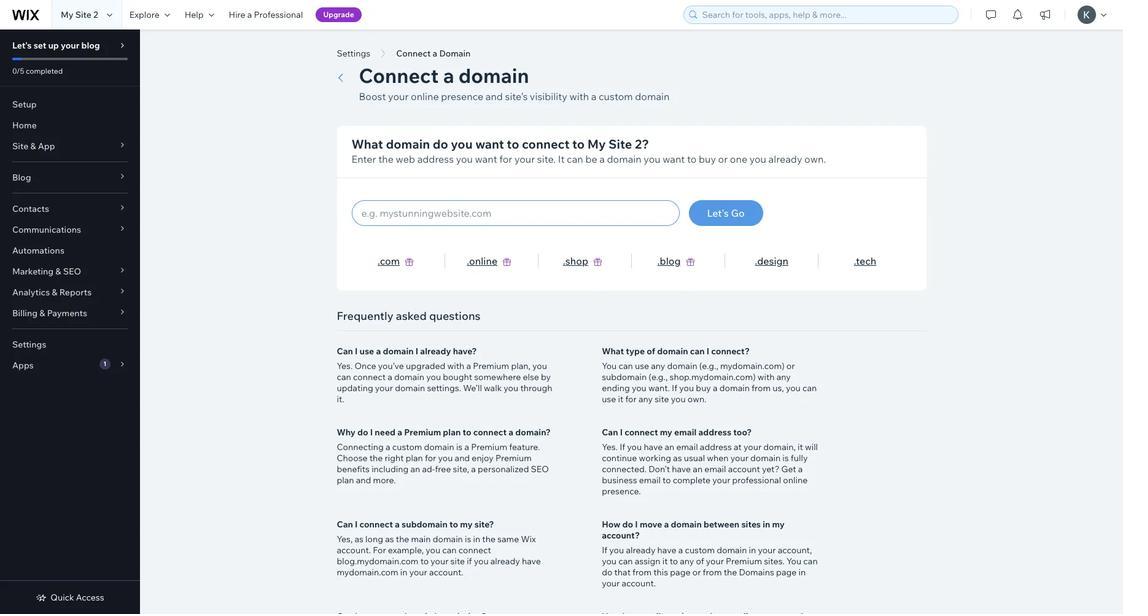Task type: describe. For each thing, give the bounding box(es) containing it.
2 vertical spatial plan
[[337, 475, 354, 486]]

web
[[396, 153, 415, 165]]

analytics & reports button
[[0, 282, 140, 303]]

can inside can i use a domain i already have? yes. once you've upgraded with a premium plan, you can connect a domain you bought somewhere else by updating your domain settings. we'll walk you through it.
[[337, 372, 351, 383]]

2 vertical spatial address
[[700, 442, 732, 453]]

domain down between at the right bottom of page
[[717, 545, 747, 556]]

my site 2
[[61, 9, 98, 20]]

email down working
[[639, 475, 661, 486]]

can down type
[[619, 361, 633, 372]]

already inside how do i move a domain between sites in my account? if you already have a custom domain in your account, you can assign it to any of your premium sites. you can do that from this page or from the domains page in your account.
[[626, 545, 656, 556]]

connected.
[[602, 464, 647, 475]]

domain up the 2?
[[635, 90, 670, 103]]

up
[[48, 40, 59, 51]]

upgraded
[[406, 361, 446, 372]]

do inside what domain do you want to connect to my site 2? enter the web address you want for your site. it can be a domain you want to buy or one you already own.
[[433, 136, 448, 152]]

plan,
[[511, 361, 531, 372]]

connect inside what domain do you want to connect to my site 2? enter the web address you want for your site. it can be a domain you want to buy or one you already own.
[[522, 136, 570, 152]]

site inside 'site & app' popup button
[[12, 141, 28, 152]]

premium up ad-
[[404, 427, 441, 438]]

a down domain
[[443, 63, 454, 88]]

automations
[[12, 245, 64, 256]]

for inside what domain do you want to connect to my site 2? enter the web address you want for your site. it can be a domain you want to buy or one you already own.
[[500, 153, 512, 165]]

do left that
[[602, 567, 613, 578]]

connect?
[[712, 346, 750, 357]]

domain down upgraded
[[395, 383, 425, 394]]

any inside how do i move a domain between sites in my account? if you already have a custom domain in your account, you can assign it to any of your premium sites. you can do that from this page or from the domains page in your account.
[[680, 556, 694, 567]]

boost
[[359, 90, 386, 103]]

. online
[[467, 255, 498, 267]]

why do i need a premium plan to connect a domain? connecting a custom domain is a premium feature. choose the right plan for you and enjoy premium benefits including an ad-free site, a personalized seo plan and more.
[[337, 427, 551, 486]]

& for billing
[[39, 308, 45, 319]]

0 horizontal spatial from
[[633, 567, 652, 578]]

usual
[[684, 453, 705, 464]]

yes. inside the can i connect my email address too? yes. if you have an email address at your domain, it will continue working as usual when your domain is fully connected. don't have an email account yet? get a business email to complete your professional online presence.
[[602, 442, 618, 453]]

your inside sidebar element
[[61, 40, 79, 51]]

account?
[[602, 530, 640, 541]]

let's set up your blog
[[12, 40, 100, 51]]

and inside connect a domain boost your online presence and site's visibility with a custom domain
[[486, 90, 503, 103]]

blog
[[12, 172, 31, 183]]

it
[[558, 153, 565, 165]]

sites.
[[764, 556, 785, 567]]

a right assign
[[679, 545, 683, 556]]

an inside why do i need a premium plan to connect a domain? connecting a custom domain is a premium feature. choose the right plan for you and enjoy premium benefits including an ad-free site, a personalized seo plan and more.
[[411, 464, 420, 475]]

do right how
[[623, 519, 633, 530]]

i up upgraded
[[416, 346, 418, 357]]

1 vertical spatial use
[[635, 361, 649, 372]]

email left 'when' at the bottom right
[[677, 442, 698, 453]]

in right sites on the right bottom
[[763, 519, 771, 530]]

domain,
[[764, 442, 796, 453]]

you inside the can i connect my email address too? yes. if you have an email address at your domain, it will continue working as usual when your domain is fully connected. don't have an email account yet? get a business email to complete your professional online presence.
[[627, 442, 642, 453]]

have right don't at the right
[[672, 464, 691, 475]]

domain right type
[[657, 346, 688, 357]]

your inside connect a domain boost your online presence and site's visibility with a custom domain
[[388, 90, 409, 103]]

connect down site?
[[459, 545, 491, 556]]

presence.
[[602, 486, 641, 497]]

to inside why do i need a premium plan to connect a domain? connecting a custom domain is a premium feature. choose the right plan for you and enjoy premium benefits including an ad-free site, a personalized seo plan and more.
[[463, 427, 472, 438]]

continue
[[602, 453, 637, 464]]

settings inside sidebar element
[[12, 339, 46, 350]]

sidebar element
[[0, 29, 140, 614]]

domain inside can i connect a subdomain to my site? yes, as long as the main domain is in the same wix account. for example, you can connect blog.mydomain.com to your site if you already have mydomain.com in your account.
[[433, 534, 463, 545]]

use inside can i use a domain i already have? yes. once you've upgraded with a premium plan, you can connect a domain you bought somewhere else by updating your domain settings. we'll walk you through it.
[[360, 346, 374, 357]]

site's
[[505, 90, 528, 103]]

too?
[[734, 427, 752, 438]]

presence
[[441, 90, 484, 103]]

site & app
[[12, 141, 55, 152]]

2 horizontal spatial an
[[693, 464, 703, 475]]

visibility
[[530, 90, 567, 103]]

yes,
[[337, 534, 353, 545]]

site inside the what type of domain can i connect? you can use any domain (e.g., mydomain.com) or subdomain (e.g., shop.mydomain.com) with any ending you want. if you buy a domain from us, you can use it for any site you own.
[[655, 394, 669, 405]]

can inside what domain do you want to connect to my site 2? enter the web address you want for your site. it can be a domain you want to buy or one you already own.
[[567, 153, 583, 165]]

help
[[185, 9, 204, 20]]

how do i move a domain between sites in my account? if you already have a custom domain in your account, you can assign it to any of your premium sites. you can do that from this page or from the domains page in your account.
[[602, 519, 818, 589]]

domain up the web
[[386, 136, 430, 152]]

access
[[76, 592, 104, 603]]

premium inside can i use a domain i already have? yes. once you've upgraded with a premium plan, you can connect a domain you bought somewhere else by updating your domain settings. we'll walk you through it.
[[473, 361, 509, 372]]

1 vertical spatial blog
[[660, 255, 681, 267]]

ending
[[602, 383, 630, 394]]

let's go button
[[689, 200, 763, 226]]

. for online
[[467, 255, 469, 267]]

enjoy
[[472, 453, 494, 464]]

ad-
[[422, 464, 435, 475]]

site & app button
[[0, 136, 140, 157]]

site.
[[537, 153, 556, 165]]

shop.mydomain.com)
[[670, 372, 756, 383]]

connect inside why do i need a premium plan to connect a domain? connecting a custom domain is a premium feature. choose the right plan for you and enjoy premium benefits including an ad-free site, a personalized seo plan and more.
[[473, 427, 507, 438]]

can right sites.
[[804, 556, 818, 567]]

com
[[380, 255, 400, 267]]

a right site,
[[471, 464, 476, 475]]

connect inside the can i connect my email address too? yes. if you have an email address at your domain, it will continue working as usual when your domain is fully connected. don't have an email account yet? get a business email to complete your professional online presence.
[[625, 427, 658, 438]]

buy inside the what type of domain can i connect? you can use any domain (e.g., mydomain.com) or subdomain (e.g., shop.mydomain.com) with any ending you want. if you buy a domain from us, you can use it for any site you own.
[[696, 383, 711, 394]]

a inside the what type of domain can i connect? you can use any domain (e.g., mydomain.com) or subdomain (e.g., shop.mydomain.com) with any ending you want. if you buy a domain from us, you can use it for any site you own.
[[713, 383, 718, 394]]

hire a professional link
[[222, 0, 310, 29]]

a right visibility
[[591, 90, 597, 103]]

let's go
[[707, 207, 745, 219]]

can up shop.mydomain.com) at the bottom of page
[[690, 346, 705, 357]]

wix
[[521, 534, 536, 545]]

move
[[640, 519, 662, 530]]

mydomain.com)
[[721, 361, 785, 372]]

analytics
[[12, 287, 50, 298]]

connect inside can i use a domain i already have? yes. once you've upgraded with a premium plan, you can connect a domain you bought somewhere else by updating your domain settings. we'll walk you through it.
[[353, 372, 386, 383]]

personalized
[[478, 464, 529, 475]]

with inside can i use a domain i already have? yes. once you've upgraded with a premium plan, you can connect a domain you bought somewhere else by updating your domain settings. we'll walk you through it.
[[448, 361, 465, 372]]

my inside what domain do you want to connect to my site 2? enter the web address you want for your site. it can be a domain you want to buy or one you already own.
[[588, 136, 606, 152]]

a inside button
[[433, 48, 438, 59]]

can i connect a subdomain to my site? yes, as long as the main domain is in the same wix account. for example, you can connect blog.mydomain.com to your site if you already have mydomain.com in your account.
[[337, 519, 541, 578]]

e.g. mystunningwebsite.com field
[[358, 201, 674, 225]]

premium up personalized
[[471, 442, 507, 453]]

1 horizontal spatial (e.g.,
[[700, 361, 719, 372]]

blog inside sidebar element
[[81, 40, 100, 51]]

2 vertical spatial use
[[602, 394, 616, 405]]

0 horizontal spatial and
[[356, 475, 371, 486]]

custom inside how do i move a domain between sites in my account? if you already have a custom domain in your account, you can assign it to any of your premium sites. you can do that from this page or from the domains page in your account.
[[685, 545, 715, 556]]

type
[[626, 346, 645, 357]]

for inside the what type of domain can i connect? you can use any domain (e.g., mydomain.com) or subdomain (e.g., shop.mydomain.com) with any ending you want. if you buy a domain from us, you can use it for any site you own.
[[626, 394, 637, 405]]

1 horizontal spatial online
[[469, 255, 498, 267]]

a up feature.
[[509, 427, 514, 438]]

want.
[[649, 383, 670, 394]]

you've
[[378, 361, 404, 372]]

if
[[467, 556, 472, 567]]

for
[[373, 545, 386, 556]]

i inside the what type of domain can i connect? you can use any domain (e.g., mydomain.com) or subdomain (e.g., shop.mydomain.com) with any ending you want. if you buy a domain from us, you can use it for any site you own.
[[707, 346, 710, 357]]

one
[[730, 153, 748, 165]]

somewhere
[[474, 372, 521, 383]]

complete
[[673, 475, 711, 486]]

your down main
[[431, 556, 449, 567]]

more.
[[373, 475, 396, 486]]

working
[[639, 453, 671, 464]]

connect up long
[[360, 519, 393, 530]]

1 vertical spatial address
[[699, 427, 732, 438]]

your up domains
[[758, 545, 776, 556]]

the left main
[[396, 534, 409, 545]]

can i connect my email address too? yes. if you have an email address at your domain, it will continue working as usual when your domain is fully connected. don't have an email account yet? get a business email to complete your professional online presence.
[[602, 427, 818, 497]]

frequently
[[337, 309, 394, 323]]

. shop
[[563, 255, 589, 267]]

yet?
[[762, 464, 780, 475]]

own. inside the what type of domain can i connect? you can use any domain (e.g., mydomain.com) or subdomain (e.g., shop.mydomain.com) with any ending you want. if you buy a domain from us, you can use it for any site you own.
[[688, 394, 707, 405]]

in up domains
[[749, 545, 756, 556]]

is for site,
[[456, 442, 463, 453]]

i up 'once'
[[355, 346, 358, 357]]

billing & payments
[[12, 308, 87, 319]]

your down account?
[[602, 578, 620, 589]]

is for have
[[465, 534, 471, 545]]

in down site?
[[473, 534, 480, 545]]

a down have?
[[466, 361, 471, 372]]

already inside can i connect a subdomain to my site? yes, as long as the main domain is in the same wix account. for example, you can connect blog.mydomain.com to your site if you already have mydomain.com in your account.
[[491, 556, 520, 567]]

account
[[728, 464, 760, 475]]

let's for let's go
[[707, 207, 729, 219]]

that
[[615, 567, 631, 578]]

a right hire
[[247, 9, 252, 20]]

1 horizontal spatial an
[[665, 442, 675, 453]]

already inside what domain do you want to connect to my site 2? enter the web address you want for your site. it can be a domain you want to buy or one you already own.
[[769, 153, 803, 165]]

0 vertical spatial settings
[[337, 48, 370, 59]]

online inside connect a domain boost your online presence and site's visibility with a custom domain
[[411, 90, 439, 103]]

once
[[355, 361, 376, 372]]

email up usual
[[675, 427, 697, 438]]

0 horizontal spatial my
[[61, 9, 73, 20]]

1 horizontal spatial as
[[385, 534, 394, 545]]

your down between at the right bottom of page
[[706, 556, 724, 567]]

. for com
[[378, 255, 380, 267]]

of inside the what type of domain can i connect? you can use any domain (e.g., mydomain.com) or subdomain (e.g., shop.mydomain.com) with any ending you want. if you buy a domain from us, you can use it for any site you own.
[[647, 346, 656, 357]]

home
[[12, 120, 37, 131]]

premium inside how do i move a domain between sites in my account? if you already have a custom domain in your account, you can assign it to any of your premium sites. you can do that from this page or from the domains page in your account.
[[726, 556, 762, 567]]

analytics & reports
[[12, 287, 92, 298]]

get
[[782, 464, 796, 475]]

subdomain inside can i connect a subdomain to my site? yes, as long as the main domain is in the same wix account. for example, you can connect blog.mydomain.com to your site if you already have mydomain.com in your account.
[[402, 519, 448, 530]]

your inside what domain do you want to connect to my site 2? enter the web address you want for your site. it can be a domain you want to buy or one you already own.
[[515, 153, 535, 165]]

hire a professional
[[229, 9, 303, 20]]

2 page from the left
[[776, 567, 797, 578]]

seo inside why do i need a premium plan to connect a domain? connecting a custom domain is a premium feature. choose the right plan for you and enjoy premium benefits including an ad-free site, a personalized seo plan and more.
[[531, 464, 549, 475]]

domain up want.
[[667, 361, 698, 372]]

professional
[[254, 9, 303, 20]]

account. inside how do i move a domain between sites in my account? if you already have a custom domain in your account, you can assign it to any of your premium sites. you can do that from this page or from the domains page in your account.
[[622, 578, 656, 589]]

a down need
[[386, 442, 390, 453]]

. for design
[[755, 255, 757, 267]]

domain down the 2?
[[607, 153, 642, 165]]

tech
[[856, 255, 877, 267]]

help button
[[177, 0, 222, 29]]

at
[[734, 442, 742, 453]]

set
[[34, 40, 46, 51]]

free
[[435, 464, 451, 475]]

upgrade button
[[316, 7, 362, 22]]

can left assign
[[619, 556, 633, 567]]

a right 'once'
[[388, 372, 392, 383]]

walk
[[484, 383, 502, 394]]

0 horizontal spatial (e.g.,
[[649, 372, 668, 383]]

a inside what domain do you want to connect to my site 2? enter the web address you want for your site. it can be a domain you want to buy or one you already own.
[[600, 153, 605, 165]]

how
[[602, 519, 621, 530]]

with inside connect a domain boost your online presence and site's visibility with a custom domain
[[570, 90, 589, 103]]

already inside can i use a domain i already have? yes. once you've upgraded with a premium plan, you can connect a domain you bought somewhere else by updating your domain settings. we'll walk you through it.
[[420, 346, 451, 357]]

blog button
[[0, 167, 140, 188]]

can right us,
[[803, 383, 817, 394]]

billing
[[12, 308, 38, 319]]

domain inside the can i connect my email address too? yes. if you have an email address at your domain, it will continue working as usual when your domain is fully connected. don't have an email account yet? get a business email to complete your professional online presence.
[[751, 453, 781, 464]]

your down the example,
[[410, 567, 427, 578]]

why
[[337, 427, 356, 438]]

domain left settings.
[[394, 372, 424, 383]]

by
[[541, 372, 551, 383]]

in down the example,
[[400, 567, 408, 578]]

domain up you've at the bottom of page
[[383, 346, 414, 357]]

a inside can i connect a subdomain to my site? yes, as long as the main domain is in the same wix account. for example, you can connect blog.mydomain.com to your site if you already have mydomain.com in your account.
[[395, 519, 400, 530]]

for inside why do i need a premium plan to connect a domain? connecting a custom domain is a premium feature. choose the right plan for you and enjoy premium benefits including an ad-free site, a personalized seo plan and more.
[[425, 453, 436, 464]]

have up don't at the right
[[644, 442, 663, 453]]

quick
[[51, 592, 74, 603]]

0 horizontal spatial as
[[355, 534, 364, 545]]

don't
[[649, 464, 670, 475]]

it.
[[337, 394, 344, 405]]



Task type: locate. For each thing, give the bounding box(es) containing it.
0 horizontal spatial site
[[12, 141, 28, 152]]

& inside marketing & seo dropdown button
[[55, 266, 61, 277]]

my
[[61, 9, 73, 20], [588, 136, 606, 152]]

2 horizontal spatial with
[[758, 372, 775, 383]]

1 horizontal spatial blog
[[660, 255, 681, 267]]

do down "presence"
[[433, 136, 448, 152]]

1 vertical spatial yes.
[[602, 442, 618, 453]]

with right shop.mydomain.com) at the bottom of page
[[758, 372, 775, 383]]

1 horizontal spatial my
[[588, 136, 606, 152]]

0 vertical spatial site
[[655, 394, 669, 405]]

a right move
[[664, 519, 669, 530]]

do inside why do i need a premium plan to connect a domain? connecting a custom domain is a premium feature. choose the right plan for you and enjoy premium benefits including an ad-free site, a personalized seo plan and more.
[[358, 427, 368, 438]]

0 horizontal spatial subdomain
[[402, 519, 448, 530]]

1 horizontal spatial for
[[500, 153, 512, 165]]

1 vertical spatial if
[[620, 442, 625, 453]]

domain
[[439, 48, 471, 59]]

page right this
[[670, 567, 691, 578]]

domain up site's
[[459, 63, 529, 88]]

can for can i use a domain i already have? yes. once you've upgraded with a premium plan, you can connect a domain you bought somewhere else by updating your domain settings. we'll walk you through it.
[[337, 346, 353, 357]]

online
[[411, 90, 439, 103], [469, 255, 498, 267], [783, 475, 808, 486]]

0 horizontal spatial settings
[[12, 339, 46, 350]]

2 horizontal spatial it
[[798, 442, 803, 453]]

and
[[486, 90, 503, 103], [455, 453, 470, 464], [356, 475, 371, 486]]

a right need
[[398, 427, 402, 438]]

plan right right
[[406, 453, 423, 464]]

yes. left 'once'
[[337, 361, 353, 372]]

0 horizontal spatial plan
[[337, 475, 354, 486]]

of right this
[[696, 556, 704, 567]]

apps
[[12, 360, 34, 371]]

seo inside dropdown button
[[63, 266, 81, 277]]

1 vertical spatial subdomain
[[402, 519, 448, 530]]

have inside how do i move a domain between sites in my account? if you already have a custom domain in your account, you can assign it to any of your premium sites. you can do that from this page or from the domains page in your account.
[[658, 545, 677, 556]]

it inside the what type of domain can i connect? you can use any domain (e.g., mydomain.com) or subdomain (e.g., shop.mydomain.com) with any ending you want. if you buy a domain from us, you can use it for any site you own.
[[618, 394, 624, 405]]

of right type
[[647, 346, 656, 357]]

already down same
[[491, 556, 520, 567]]

& for analytics
[[52, 287, 57, 298]]

1 horizontal spatial or
[[718, 153, 728, 165]]

an left 'when' at the bottom right
[[693, 464, 703, 475]]

0 vertical spatial my
[[61, 9, 73, 20]]

. com
[[378, 255, 400, 267]]

. design
[[755, 255, 789, 267]]

1 vertical spatial can
[[602, 427, 618, 438]]

& inside 'site & app' popup button
[[30, 141, 36, 152]]

settings down upgrade button
[[337, 48, 370, 59]]

0 horizontal spatial if
[[602, 545, 608, 556]]

1 horizontal spatial account.
[[429, 567, 464, 578]]

site
[[655, 394, 669, 405], [451, 556, 465, 567]]

need
[[375, 427, 396, 438]]

your left the site.
[[515, 153, 535, 165]]

custom inside connect a domain boost your online presence and site's visibility with a custom domain
[[599, 90, 633, 103]]

(e.g.,
[[700, 361, 719, 372], [649, 372, 668, 383]]

online inside the can i connect my email address too? yes. if you have an email address at your domain, it will continue working as usual when your domain is fully connected. don't have an email account yet? get a business email to complete your professional online presence.
[[783, 475, 808, 486]]

professional
[[733, 475, 781, 486]]

account. down assign
[[622, 578, 656, 589]]

0 vertical spatial yes.
[[337, 361, 353, 372]]

from
[[752, 383, 771, 394], [633, 567, 652, 578], [703, 567, 722, 578]]

through
[[521, 383, 553, 394]]

is inside can i connect a subdomain to my site? yes, as long as the main domain is in the same wix account. for example, you can connect blog.mydomain.com to your site if you already have mydomain.com in your account.
[[465, 534, 471, 545]]

1 vertical spatial of
[[696, 556, 704, 567]]

. for blog
[[658, 255, 660, 267]]

let's left the set
[[12, 40, 32, 51]]

connect a domain button
[[390, 44, 477, 63]]

0 horizontal spatial yes.
[[337, 361, 353, 372]]

0 horizontal spatial what
[[352, 136, 383, 152]]

upgrade
[[323, 10, 354, 19]]

if inside the can i connect my email address too? yes. if you have an email address at your domain, it will continue working as usual when your domain is fully connected. don't have an email account yet? get a business email to complete your professional online presence.
[[620, 442, 625, 453]]

app
[[38, 141, 55, 152]]

1 vertical spatial or
[[787, 361, 795, 372]]

benefits
[[337, 464, 370, 475]]

domain right main
[[433, 534, 463, 545]]

shop
[[566, 255, 589, 267]]

the down site?
[[482, 534, 496, 545]]

0 horizontal spatial for
[[425, 453, 436, 464]]

1 horizontal spatial site
[[75, 9, 91, 20]]

address right the web
[[417, 153, 454, 165]]

1 horizontal spatial own.
[[805, 153, 826, 165]]

i inside why do i need a premium plan to connect a domain? connecting a custom domain is a premium feature. choose the right plan for you and enjoy premium benefits including an ad-free site, a personalized seo plan and more.
[[370, 427, 373, 438]]

& inside billing & payments popup button
[[39, 308, 45, 319]]

do up connecting
[[358, 427, 368, 438]]

1 horizontal spatial plan
[[406, 453, 423, 464]]

1 vertical spatial seo
[[531, 464, 549, 475]]

in down account,
[[799, 567, 806, 578]]

2 horizontal spatial account.
[[622, 578, 656, 589]]

0 vertical spatial subdomain
[[602, 372, 647, 383]]

explore
[[129, 9, 160, 20]]

can inside the can i connect my email address too? yes. if you have an email address at your domain, it will continue working as usual when your domain is fully connected. don't have an email account yet? get a business email to complete your professional online presence.
[[602, 427, 618, 438]]

email left account
[[705, 464, 726, 475]]

1 vertical spatial and
[[455, 453, 470, 464]]

own.
[[805, 153, 826, 165], [688, 394, 707, 405]]

. tech
[[854, 255, 877, 267]]

connect left domain
[[396, 48, 431, 59]]

i
[[355, 346, 358, 357], [416, 346, 418, 357], [707, 346, 710, 357], [370, 427, 373, 438], [620, 427, 623, 438], [355, 519, 358, 530], [635, 519, 638, 530]]

4 . from the left
[[658, 255, 660, 267]]

buy
[[699, 153, 716, 165], [696, 383, 711, 394]]

can up the 'it.'
[[337, 372, 351, 383]]

can for can i connect a subdomain to my site? yes, as long as the main domain is in the same wix account. for example, you can connect blog.mydomain.com to your site if you already have mydomain.com in your account.
[[337, 519, 353, 530]]

hire
[[229, 9, 246, 20]]

0 vertical spatial address
[[417, 153, 454, 165]]

for left the site.
[[500, 153, 512, 165]]

if
[[672, 383, 678, 394], [620, 442, 625, 453], [602, 545, 608, 556]]

1 horizontal spatial and
[[455, 453, 470, 464]]

2 vertical spatial can
[[337, 519, 353, 530]]

as right long
[[385, 534, 394, 545]]

it left want.
[[618, 394, 624, 405]]

1 horizontal spatial you
[[787, 556, 802, 567]]

0 vertical spatial let's
[[12, 40, 32, 51]]

already up upgraded
[[420, 346, 451, 357]]

domain up free
[[424, 442, 454, 453]]

2 vertical spatial and
[[356, 475, 371, 486]]

my inside how do i move a domain between sites in my account? if you already have a custom domain in your account, you can assign it to any of your premium sites. you can do that from this page or from the domains page in your account.
[[772, 519, 785, 530]]

your down you've at the bottom of page
[[375, 383, 393, 394]]

your right up
[[61, 40, 79, 51]]

0 horizontal spatial use
[[360, 346, 374, 357]]

& inside analytics & reports popup button
[[52, 287, 57, 298]]

address left at
[[700, 442, 732, 453]]

connecting
[[337, 442, 384, 453]]

2 vertical spatial custom
[[685, 545, 715, 556]]

1 vertical spatial plan
[[406, 453, 423, 464]]

if inside the what type of domain can i connect? you can use any domain (e.g., mydomain.com) or subdomain (e.g., shop.mydomain.com) with any ending you want. if you buy a domain from us, you can use it for any site you own.
[[672, 383, 678, 394]]

0 vertical spatial own.
[[805, 153, 826, 165]]

the inside why do i need a premium plan to connect a domain? connecting a custom domain is a premium feature. choose the right plan for you and enjoy premium benefits including an ad-free site, a personalized seo plan and more.
[[370, 453, 383, 464]]

the left right
[[370, 453, 383, 464]]

a inside the can i connect my email address too? yes. if you have an email address at your domain, it will continue working as usual when your domain is fully connected. don't have an email account yet? get a business email to complete your professional online presence.
[[798, 464, 803, 475]]

to inside how do i move a domain between sites in my account? if you already have a custom domain in your account, you can assign it to any of your premium sites. you can do that from this page or from the domains page in your account.
[[670, 556, 678, 567]]

1 vertical spatial you
[[787, 556, 802, 567]]

custom inside why do i need a premium plan to connect a domain? connecting a custom domain is a premium feature. choose the right plan for you and enjoy premium benefits including an ad-free site, a personalized seo plan and more.
[[392, 442, 422, 453]]

can up continue
[[602, 427, 618, 438]]

custom down need
[[392, 442, 422, 453]]

is up site,
[[456, 442, 463, 453]]

can inside can i use a domain i already have? yes. once you've upgraded with a premium plan, you can connect a domain you bought somewhere else by updating your domain settings. we'll walk you through it.
[[337, 346, 353, 357]]

you right sites.
[[787, 556, 802, 567]]

1 horizontal spatial yes.
[[602, 442, 618, 453]]

custom up what domain do you want to connect to my site 2? enter the web address you want for your site. it can be a domain you want to buy or one you already own.
[[599, 90, 633, 103]]

1 vertical spatial buy
[[696, 383, 711, 394]]

site
[[75, 9, 91, 20], [609, 136, 632, 152], [12, 141, 28, 152]]

1 horizontal spatial page
[[776, 567, 797, 578]]

it inside how do i move a domain between sites in my account? if you already have a custom domain in your account, you can assign it to any of your premium sites. you can do that from this page or from the domains page in your account.
[[663, 556, 668, 567]]

you inside how do i move a domain between sites in my account? if you already have a custom domain in your account, you can assign it to any of your premium sites. you can do that from this page or from the domains page in your account.
[[787, 556, 802, 567]]

be
[[586, 153, 597, 165]]

a left domain
[[433, 48, 438, 59]]

my left site?
[[460, 519, 473, 530]]

domain down mydomain.com)
[[720, 383, 750, 394]]

0 horizontal spatial of
[[647, 346, 656, 357]]

connect up working
[[625, 427, 658, 438]]

. for tech
[[854, 255, 856, 267]]

let's for let's set up your blog
[[12, 40, 32, 51]]

0 horizontal spatial is
[[456, 442, 463, 453]]

& for site
[[30, 141, 36, 152]]

i inside can i connect a subdomain to my site? yes, as long as the main domain is in the same wix account. for example, you can connect blog.mydomain.com to your site if you already have mydomain.com in your account.
[[355, 519, 358, 530]]

when
[[707, 453, 729, 464]]

2 horizontal spatial custom
[[685, 545, 715, 556]]

1 vertical spatial connect
[[359, 63, 439, 88]]

or inside how do i move a domain between sites in my account? if you already have a custom domain in your account, you can assign it to any of your premium sites. you can do that from this page or from the domains page in your account.
[[693, 567, 701, 578]]

it right assign
[[663, 556, 668, 567]]

5 . from the left
[[755, 255, 757, 267]]

business
[[602, 475, 637, 486]]

. for shop
[[563, 255, 566, 267]]

contacts
[[12, 203, 49, 214]]

as right yes,
[[355, 534, 364, 545]]

& left reports
[[52, 287, 57, 298]]

my left 2
[[61, 9, 73, 20]]

the inside what domain do you want to connect to my site 2? enter the web address you want for your site. it can be a domain you want to buy or one you already own.
[[378, 153, 394, 165]]

completed
[[26, 66, 63, 76]]

can for can i connect my email address too? yes. if you have an email address at your domain, it will continue working as usual when your domain is fully connected. don't have an email account yet? get a business email to complete your professional online presence.
[[602, 427, 618, 438]]

1 horizontal spatial my
[[660, 427, 673, 438]]

let's left go
[[707, 207, 729, 219]]

let's
[[12, 40, 32, 51], [707, 207, 729, 219]]

site left if
[[451, 556, 465, 567]]

.
[[378, 255, 380, 267], [467, 255, 469, 267], [563, 255, 566, 267], [658, 255, 660, 267], [755, 255, 757, 267], [854, 255, 856, 267]]

0 vertical spatial connect
[[396, 48, 431, 59]]

my inside the can i connect my email address too? yes. if you have an email address at your domain, it will continue working as usual when your domain is fully connected. don't have an email account yet? get a business email to complete your professional online presence.
[[660, 427, 673, 438]]

to inside the can i connect my email address too? yes. if you have an email address at your domain, it will continue working as usual when your domain is fully connected. don't have an email account yet? get a business email to complete your professional online presence.
[[663, 475, 671, 486]]

connect up boost
[[359, 63, 439, 88]]

i inside how do i move a domain between sites in my account? if you already have a custom domain in your account, you can assign it to any of your premium sites. you can do that from this page or from the domains page in your account.
[[635, 519, 638, 530]]

2 horizontal spatial site
[[609, 136, 632, 152]]

account.
[[337, 545, 371, 556], [429, 567, 464, 578], [622, 578, 656, 589]]

account,
[[778, 545, 812, 556]]

custom
[[599, 90, 633, 103], [392, 442, 422, 453], [685, 545, 715, 556]]

quick access button
[[36, 592, 104, 603]]

2 horizontal spatial from
[[752, 383, 771, 394]]

is inside why do i need a premium plan to connect a domain? connecting a custom domain is a premium feature. choose the right plan for you and enjoy premium benefits including an ad-free site, a personalized seo plan and more.
[[456, 442, 463, 453]]

your right 'when' at the bottom right
[[731, 453, 749, 464]]

what inside the what type of domain can i connect? you can use any domain (e.g., mydomain.com) or subdomain (e.g., shop.mydomain.com) with any ending you want. if you buy a domain from us, you can use it for any site you own.
[[602, 346, 624, 357]]

1 horizontal spatial custom
[[599, 90, 633, 103]]

a up you've at the bottom of page
[[376, 346, 381, 357]]

0 horizontal spatial you
[[602, 361, 617, 372]]

connect for domain
[[359, 63, 439, 88]]

1 horizontal spatial site
[[655, 394, 669, 405]]

& left app at the left
[[30, 141, 36, 152]]

& for marketing
[[55, 266, 61, 277]]

fully
[[791, 453, 808, 464]]

subdomain
[[602, 372, 647, 383], [402, 519, 448, 530]]

yes. inside can i use a domain i already have? yes. once you've upgraded with a premium plan, you can connect a domain you bought somewhere else by updating your domain settings. we'll walk you through it.
[[337, 361, 353, 372]]

connect inside button
[[396, 48, 431, 59]]

2
[[93, 9, 98, 20]]

have inside can i connect a subdomain to my site? yes, as long as the main domain is in the same wix account. for example, you can connect blog.mydomain.com to your site if you already have mydomain.com in your account.
[[522, 556, 541, 567]]

choose
[[337, 453, 368, 464]]

or inside the what type of domain can i connect? you can use any domain (e.g., mydomain.com) or subdomain (e.g., shop.mydomain.com) with any ending you want. if you buy a domain from us, you can use it for any site you own.
[[787, 361, 795, 372]]

buy left the one
[[699, 153, 716, 165]]

1 horizontal spatial if
[[620, 442, 625, 453]]

2 horizontal spatial is
[[783, 453, 789, 464]]

2 vertical spatial for
[[425, 453, 436, 464]]

online down fully
[[783, 475, 808, 486]]

0 horizontal spatial my
[[460, 519, 473, 530]]

setup
[[12, 99, 37, 110]]

main
[[411, 534, 431, 545]]

0 vertical spatial of
[[647, 346, 656, 357]]

own. inside what domain do you want to connect to my site 2? enter the web address you want for your site. it can be a domain you want to buy or one you already own.
[[805, 153, 826, 165]]

2 vertical spatial if
[[602, 545, 608, 556]]

connect for domain
[[396, 48, 431, 59]]

2?
[[635, 136, 649, 152]]

connect up the site.
[[522, 136, 570, 152]]

as left usual
[[673, 453, 682, 464]]

0 vertical spatial what
[[352, 136, 383, 152]]

site left 2
[[75, 9, 91, 20]]

domain left between at the right bottom of page
[[671, 519, 702, 530]]

i inside the can i connect my email address too? yes. if you have an email address at your domain, it will continue working as usual when your domain is fully connected. don't have an email account yet? get a business email to complete your professional online presence.
[[620, 427, 623, 438]]

billing & payments button
[[0, 303, 140, 324]]

i left move
[[635, 519, 638, 530]]

0 vertical spatial buy
[[699, 153, 716, 165]]

automations link
[[0, 240, 140, 261]]

plan down the choose
[[337, 475, 354, 486]]

1 vertical spatial for
[[626, 394, 637, 405]]

2 horizontal spatial plan
[[443, 427, 461, 438]]

marketing
[[12, 266, 54, 277]]

online left "presence"
[[411, 90, 439, 103]]

connect a domain
[[396, 48, 471, 59]]

of inside how do i move a domain between sites in my account? if you already have a custom domain in your account, you can assign it to any of your premium sites. you can do that from this page or from the domains page in your account.
[[696, 556, 704, 567]]

frequently asked questions
[[337, 309, 481, 323]]

communications
[[12, 224, 81, 235]]

if up connected.
[[620, 442, 625, 453]]

0/5 completed
[[12, 66, 63, 76]]

what left type
[[602, 346, 624, 357]]

6 . from the left
[[854, 255, 856, 267]]

what up enter at the left
[[352, 136, 383, 152]]

as inside the can i connect my email address too? yes. if you have an email address at your domain, it will continue working as usual when your domain is fully connected. don't have an email account yet? get a business email to complete your professional online presence.
[[673, 453, 682, 464]]

1 horizontal spatial settings
[[337, 48, 370, 59]]

subdomain inside the what type of domain can i connect? you can use any domain (e.g., mydomain.com) or subdomain (e.g., shop.mydomain.com) with any ending you want. if you buy a domain from us, you can use it for any site you own.
[[602, 372, 647, 383]]

0 horizontal spatial an
[[411, 464, 420, 475]]

2 . from the left
[[467, 255, 469, 267]]

2 horizontal spatial and
[[486, 90, 503, 103]]

0 horizontal spatial online
[[411, 90, 439, 103]]

&
[[30, 141, 36, 152], [55, 266, 61, 277], [52, 287, 57, 298], [39, 308, 45, 319]]

let's inside button
[[707, 207, 729, 219]]

from inside the what type of domain can i connect? you can use any domain (e.g., mydomain.com) or subdomain (e.g., shop.mydomain.com) with any ending you want. if you buy a domain from us, you can use it for any site you own.
[[752, 383, 771, 394]]

2 vertical spatial it
[[663, 556, 668, 567]]

or left the one
[[718, 153, 728, 165]]

0 vertical spatial plan
[[443, 427, 461, 438]]

1
[[103, 360, 106, 368]]

marketing & seo
[[12, 266, 81, 277]]

your down 'when' at the bottom right
[[713, 475, 731, 486]]

(e.g., right ending
[[649, 372, 668, 383]]

you
[[602, 361, 617, 372], [787, 556, 802, 567]]

page down account,
[[776, 567, 797, 578]]

seo down automations link
[[63, 266, 81, 277]]

site inside what domain do you want to connect to my site 2? enter the web address you want for your site. it can be a domain you want to buy or one you already own.
[[609, 136, 632, 152]]

what for what type of domain can i connect?
[[602, 346, 624, 357]]

you inside the what type of domain can i connect? you can use any domain (e.g., mydomain.com) or subdomain (e.g., shop.mydomain.com) with any ending you want. if you buy a domain from us, you can use it for any site you own.
[[602, 361, 617, 372]]

what inside what domain do you want to connect to my site 2? enter the web address you want for your site. it can be a domain you want to buy or one you already own.
[[352, 136, 383, 152]]

1 horizontal spatial subdomain
[[602, 372, 647, 383]]

if inside how do i move a domain between sites in my account? if you already have a custom domain in your account, you can assign it to any of your premium sites. you can do that from this page or from the domains page in your account.
[[602, 545, 608, 556]]

if right want.
[[672, 383, 678, 394]]

1 vertical spatial site
[[451, 556, 465, 567]]

Search for tools, apps, help & more... field
[[699, 6, 955, 23]]

else
[[523, 372, 539, 383]]

& right billing
[[39, 308, 45, 319]]

home link
[[0, 115, 140, 136]]

premium right enjoy
[[496, 453, 532, 464]]

site inside can i connect a subdomain to my site? yes, as long as the main domain is in the same wix account. for example, you can connect blog.mydomain.com to your site if you already have mydomain.com in your account.
[[451, 556, 465, 567]]

settings link
[[0, 334, 140, 355]]

my inside can i connect a subdomain to my site? yes, as long as the main domain is in the same wix account. for example, you can connect blog.mydomain.com to your site if you already have mydomain.com in your account.
[[460, 519, 473, 530]]

your inside can i use a domain i already have? yes. once you've upgraded with a premium plan, you can connect a domain you bought somewhere else by updating your domain settings. we'll walk you through it.
[[375, 383, 393, 394]]

domain inside why do i need a premium plan to connect a domain? connecting a custom domain is a premium feature. choose the right plan for you and enjoy premium benefits including an ad-free site, a personalized seo plan and more.
[[424, 442, 454, 453]]

can inside can i connect a subdomain to my site? yes, as long as the main domain is in the same wix account. for example, you can connect blog.mydomain.com to your site if you already have mydomain.com in your account.
[[442, 545, 457, 556]]

your right at
[[744, 442, 762, 453]]

is inside the can i connect my email address too? yes. if you have an email address at your domain, it will continue working as usual when your domain is fully connected. don't have an email account yet? get a business email to complete your professional online presence.
[[783, 453, 789, 464]]

from left us,
[[752, 383, 771, 394]]

it inside the can i connect my email address too? yes. if you have an email address at your domain, it will continue working as usual when your domain is fully connected. don't have an email account yet? get a business email to complete your professional online presence.
[[798, 442, 803, 453]]

0 horizontal spatial account.
[[337, 545, 371, 556]]

a left enjoy
[[465, 442, 469, 453]]

in
[[763, 519, 771, 530], [473, 534, 480, 545], [749, 545, 756, 556], [400, 567, 408, 578], [799, 567, 806, 578]]

do
[[433, 136, 448, 152], [358, 427, 368, 438], [623, 519, 633, 530], [602, 567, 613, 578]]

0 vertical spatial or
[[718, 153, 728, 165]]

2 vertical spatial or
[[693, 567, 701, 578]]

1 page from the left
[[670, 567, 691, 578]]

account. left for
[[337, 545, 371, 556]]

1 vertical spatial it
[[798, 442, 803, 453]]

buy inside what domain do you want to connect to my site 2? enter the web address you want for your site. it can be a domain you want to buy or one you already own.
[[699, 153, 716, 165]]

0 horizontal spatial custom
[[392, 442, 422, 453]]

address up 'when' at the bottom right
[[699, 427, 732, 438]]

0 vertical spatial custom
[[599, 90, 633, 103]]

premium up walk
[[473, 361, 509, 372]]

from left this
[[633, 567, 652, 578]]

have
[[644, 442, 663, 453], [672, 464, 691, 475], [658, 545, 677, 556], [522, 556, 541, 567]]

the inside how do i move a domain between sites in my account? if you already have a custom domain in your account, you can assign it to any of your premium sites. you can do that from this page or from the domains page in your account.
[[724, 567, 737, 578]]

payments
[[47, 308, 87, 319]]

site?
[[475, 519, 494, 530]]

custom down between at the right bottom of page
[[685, 545, 715, 556]]

is
[[456, 442, 463, 453], [783, 453, 789, 464], [465, 534, 471, 545]]

connect inside connect a domain boost your online presence and site's visibility with a custom domain
[[359, 63, 439, 88]]

blog.mydomain.com
[[337, 556, 419, 567]]

you inside why do i need a premium plan to connect a domain? connecting a custom domain is a premium feature. choose the right plan for you and enjoy premium benefits including an ad-free site, a personalized seo plan and more.
[[438, 453, 453, 464]]

1 vertical spatial online
[[469, 255, 498, 267]]

what domain do you want to connect to my site 2? enter the web address you want for your site. it can be a domain you want to buy or one you already own.
[[352, 136, 826, 165]]

. blog
[[658, 255, 681, 267]]

0 vertical spatial use
[[360, 346, 374, 357]]

1 vertical spatial settings
[[12, 339, 46, 350]]

is up if
[[465, 534, 471, 545]]

what for what domain do you want to connect to my site 2?
[[352, 136, 383, 152]]

assign
[[635, 556, 661, 567]]

premium left sites.
[[726, 556, 762, 567]]

1 . from the left
[[378, 255, 380, 267]]

or inside what domain do you want to connect to my site 2? enter the web address you want for your site. it can be a domain you want to buy or one you already own.
[[718, 153, 728, 165]]

2 horizontal spatial for
[[626, 394, 637, 405]]

can up updating
[[337, 346, 353, 357]]

1 horizontal spatial what
[[602, 346, 624, 357]]

1 horizontal spatial from
[[703, 567, 722, 578]]

sites
[[742, 519, 761, 530]]

with inside the what type of domain can i connect? you can use any domain (e.g., mydomain.com) or subdomain (e.g., shop.mydomain.com) with any ending you want. if you buy a domain from us, you can use it for any site you own.
[[758, 372, 775, 383]]

site left the 2?
[[609, 136, 632, 152]]

for left want.
[[626, 394, 637, 405]]

the left the web
[[378, 153, 394, 165]]

2 horizontal spatial my
[[772, 519, 785, 530]]

we'll
[[463, 383, 482, 394]]

an up don't at the right
[[665, 442, 675, 453]]

seo
[[63, 266, 81, 277], [531, 464, 549, 475]]

and left more.
[[356, 475, 371, 486]]

0 vertical spatial it
[[618, 394, 624, 405]]

can inside can i connect a subdomain to my site? yes, as long as the main domain is in the same wix account. for example, you can connect blog.mydomain.com to your site if you already have mydomain.com in your account.
[[337, 519, 353, 530]]

0 vertical spatial you
[[602, 361, 617, 372]]

0 vertical spatial blog
[[81, 40, 100, 51]]

0 horizontal spatial or
[[693, 567, 701, 578]]

address inside what domain do you want to connect to my site 2? enter the web address you want for your site. it can be a domain you want to buy or one you already own.
[[417, 153, 454, 165]]

3 . from the left
[[563, 255, 566, 267]]



Task type: vqa. For each thing, say whether or not it's contained in the screenshot.
Best,
no



